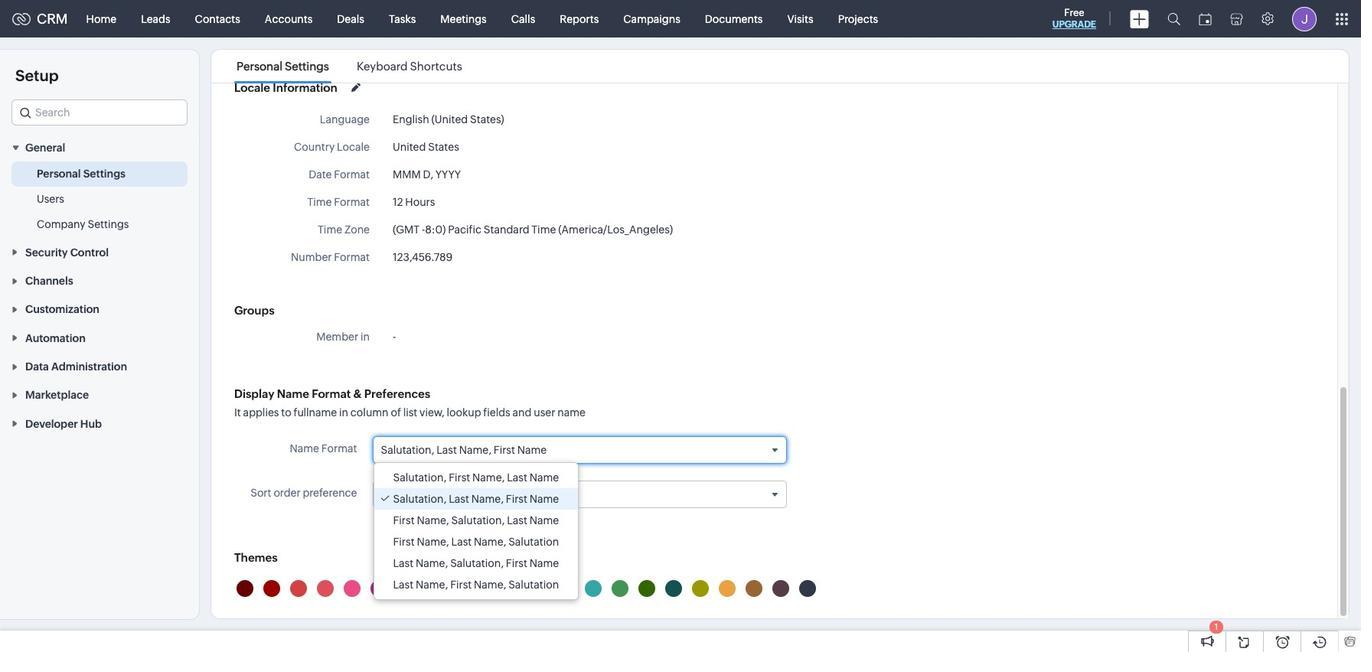 Task type: locate. For each thing, give the bounding box(es) containing it.
personal settings up locale information
[[237, 60, 329, 73]]

personal settings link up locale information
[[234, 60, 331, 73]]

last inside field
[[437, 444, 457, 456]]

1 vertical spatial in
[[339, 407, 348, 419]]

salutation, last name, first name inside field
[[381, 444, 547, 456]]

time
[[307, 196, 332, 208], [318, 224, 342, 236], [532, 224, 556, 236]]

crm link
[[12, 11, 68, 27]]

time for time format
[[307, 196, 332, 208]]

salutation,
[[381, 444, 434, 456], [393, 472, 447, 484], [393, 493, 447, 505], [451, 515, 505, 527], [450, 557, 504, 570]]

last up first name, last name, salutation
[[507, 515, 527, 527]]

0 vertical spatial salutation
[[508, 536, 559, 548]]

accounts
[[265, 13, 313, 25]]

first up the last name, salutation, first name at the bottom left of page
[[393, 536, 415, 548]]

-
[[422, 224, 425, 236], [393, 331, 396, 343]]

company settings
[[37, 218, 129, 231]]

english
[[393, 113, 429, 126]]

last down "salutation, first name, last name"
[[449, 493, 469, 505]]

home
[[86, 13, 116, 25]]

locale down language
[[337, 141, 370, 153]]

1 vertical spatial salutation, last name, first name
[[393, 493, 559, 505]]

automation button
[[0, 323, 199, 352]]

first name, salutation, last name
[[393, 515, 559, 527]]

1
[[1215, 622, 1218, 632]]

last up last name, first name, salutation
[[393, 557, 414, 570]]

last name, salutation, first name
[[393, 557, 559, 570]]

in left column
[[339, 407, 348, 419]]

0 horizontal spatial -
[[393, 331, 396, 343]]

1 vertical spatial personal settings
[[37, 168, 126, 180]]

company
[[37, 218, 85, 231]]

settings down "general" dropdown button
[[83, 168, 126, 180]]

list
[[223, 50, 476, 83]]

visits link
[[775, 0, 826, 37]]

1 vertical spatial salutation
[[508, 579, 559, 591]]

format down zone
[[334, 251, 370, 263]]

user
[[534, 407, 555, 419]]

0 vertical spatial locale
[[234, 81, 270, 94]]

0 horizontal spatial locale
[[234, 81, 270, 94]]

country locale
[[294, 141, 370, 153]]

salutation down the last name, salutation, first name at the bottom left of page
[[508, 579, 559, 591]]

tasks link
[[377, 0, 428, 37]]

last
[[437, 444, 457, 456], [507, 472, 527, 484], [449, 493, 469, 505], [507, 515, 527, 527], [451, 536, 472, 548], [393, 557, 414, 570], [393, 579, 414, 591]]

home link
[[74, 0, 129, 37]]

time down date
[[307, 196, 332, 208]]

format for time
[[334, 196, 370, 208]]

personal up locale information
[[237, 60, 283, 73]]

last down the first name, salutation, last name
[[451, 536, 472, 548]]

order
[[274, 487, 301, 499]]

0 vertical spatial in
[[361, 331, 370, 343]]

personal settings link inside the general region
[[37, 166, 126, 182]]

security control button
[[0, 238, 199, 266]]

0 horizontal spatial personal
[[37, 168, 81, 180]]

salutation, last name, first name up "salutation, first name, last name"
[[381, 444, 547, 456]]

format inside display name format & preferences it applies to fullname in column of list view, lookup fields and user name
[[312, 387, 351, 400]]

tree containing salutation, first name, last name
[[374, 463, 578, 600]]

hours
[[405, 196, 435, 208]]

setup
[[15, 67, 59, 84]]

personal inside personal settings link
[[37, 168, 81, 180]]

lookup
[[447, 407, 481, 419]]

first up the first name, salutation, last name
[[449, 472, 470, 484]]

keyboard shortcuts link
[[354, 60, 465, 73]]

create menu image
[[1130, 10, 1149, 28]]

salutation down the first name, salutation, last name
[[508, 536, 559, 548]]

country
[[294, 141, 335, 153]]

locale left information
[[234, 81, 270, 94]]

list
[[403, 407, 417, 419]]

of
[[391, 407, 401, 419]]

personal settings link down "general" dropdown button
[[37, 166, 126, 182]]

in
[[361, 331, 370, 343], [339, 407, 348, 419]]

data
[[25, 361, 49, 373]]

salutation for last name, first name, salutation
[[508, 579, 559, 591]]

first down the last name, salutation, first name at the bottom left of page
[[450, 579, 472, 591]]

in inside display name format & preferences it applies to fullname in column of list view, lookup fields and user name
[[339, 407, 348, 419]]

format for name
[[321, 443, 357, 455]]

information
[[273, 81, 337, 94]]

1 vertical spatial settings
[[83, 168, 126, 180]]

12
[[393, 196, 403, 208]]

0 vertical spatial personal settings
[[237, 60, 329, 73]]

personal inside list
[[237, 60, 283, 73]]

developer hub
[[25, 418, 102, 430]]

0 horizontal spatial personal settings
[[37, 168, 126, 180]]

first down fields
[[494, 444, 515, 456]]

administration
[[51, 361, 127, 373]]

format for number
[[334, 251, 370, 263]]

salutation, last name, first name inside tree
[[393, 493, 559, 505]]

1 horizontal spatial personal settings
[[237, 60, 329, 73]]

settings inside list
[[285, 60, 329, 73]]

- right (gmt
[[422, 224, 425, 236]]

automation
[[25, 332, 86, 344]]

united states
[[393, 141, 459, 153]]

locale information
[[234, 81, 337, 94]]

0 horizontal spatial in
[[339, 407, 348, 419]]

hub
[[80, 418, 102, 430]]

preferences
[[364, 387, 430, 400]]

1 salutation from the top
[[508, 536, 559, 548]]

profile element
[[1283, 0, 1326, 37]]

member
[[316, 331, 358, 343]]

leads
[[141, 13, 170, 25]]

1 horizontal spatial -
[[422, 224, 425, 236]]

salutation
[[508, 536, 559, 548], [508, 579, 559, 591]]

in right "member"
[[361, 331, 370, 343]]

None field
[[11, 100, 188, 126], [373, 482, 786, 508], [373, 482, 786, 508]]

1 horizontal spatial locale
[[337, 141, 370, 153]]

personal up users
[[37, 168, 81, 180]]

free upgrade
[[1053, 7, 1096, 30]]

first inside field
[[494, 444, 515, 456]]

0 vertical spatial salutation, last name, first name
[[381, 444, 547, 456]]

2 vertical spatial settings
[[88, 218, 129, 231]]

0 vertical spatial personal settings link
[[234, 60, 331, 73]]

salutation, last name, first name down "salutation, first name, last name"
[[393, 493, 559, 505]]

number format
[[291, 251, 370, 263]]

1 horizontal spatial personal settings link
[[234, 60, 331, 73]]

2 salutation from the top
[[508, 579, 559, 591]]

1 horizontal spatial personal
[[237, 60, 283, 73]]

sort
[[250, 487, 271, 499]]

users link
[[37, 192, 64, 207]]

calls
[[511, 13, 535, 25]]

developer
[[25, 418, 78, 430]]

name,
[[459, 444, 491, 456], [472, 472, 505, 484], [471, 493, 504, 505], [417, 515, 449, 527], [417, 536, 449, 548], [474, 536, 506, 548], [416, 557, 448, 570], [416, 579, 448, 591], [474, 579, 506, 591]]

1 vertical spatial personal settings link
[[37, 166, 126, 182]]

(gmt
[[393, 224, 420, 236]]

personal settings down "general" dropdown button
[[37, 168, 126, 180]]

visits
[[787, 13, 814, 25]]

format up time format
[[334, 168, 370, 181]]

1 vertical spatial personal
[[37, 168, 81, 180]]

reports
[[560, 13, 599, 25]]

tree
[[374, 463, 578, 600]]

locale
[[234, 81, 270, 94], [337, 141, 370, 153]]

groups
[[234, 304, 275, 317]]

settings up the security control dropdown button
[[88, 218, 129, 231]]

settings for personal settings link in the general region
[[83, 168, 126, 180]]

format
[[334, 168, 370, 181], [334, 196, 370, 208], [334, 251, 370, 263], [312, 387, 351, 400], [321, 443, 357, 455]]

0 vertical spatial personal
[[237, 60, 283, 73]]

1 vertical spatial locale
[[337, 141, 370, 153]]

yyyy
[[435, 168, 461, 181]]

personal settings link for users link at the left top of the page
[[37, 166, 126, 182]]

d,
[[423, 168, 433, 181]]

last up the first name, salutation, last name
[[507, 472, 527, 484]]

1 vertical spatial -
[[393, 331, 396, 343]]

number
[[291, 251, 332, 263]]

search element
[[1158, 0, 1190, 38]]

fields
[[483, 407, 510, 419]]

channels button
[[0, 266, 199, 295]]

name inside field
[[517, 444, 547, 456]]

contacts
[[195, 13, 240, 25]]

sort order preference
[[250, 487, 357, 499]]

- right member in
[[393, 331, 396, 343]]

last down view,
[[437, 444, 457, 456]]

0 vertical spatial settings
[[285, 60, 329, 73]]

settings up information
[[285, 60, 329, 73]]

settings
[[285, 60, 329, 73], [83, 168, 126, 180], [88, 218, 129, 231]]

pacific
[[448, 224, 482, 236]]

8:0)
[[425, 224, 446, 236]]

view,
[[420, 407, 445, 419]]

time left zone
[[318, 224, 342, 236]]

search image
[[1168, 12, 1181, 25]]

format down the fullname at the left
[[321, 443, 357, 455]]

format up the fullname at the left
[[312, 387, 351, 400]]

0 horizontal spatial personal settings link
[[37, 166, 126, 182]]

format up zone
[[334, 196, 370, 208]]

shortcuts
[[410, 60, 462, 73]]

states)
[[470, 113, 504, 126]]



Task type: vqa. For each thing, say whether or not it's contained in the screenshot.


Task type: describe. For each thing, give the bounding box(es) containing it.
crm
[[37, 11, 68, 27]]

language
[[320, 113, 370, 126]]

(gmt -8:0) pacific standard time (america/los_angeles)
[[393, 224, 673, 236]]

name format
[[290, 443, 357, 455]]

fullname
[[294, 407, 337, 419]]

users
[[37, 193, 64, 205]]

security control
[[25, 246, 109, 259]]

column
[[351, 407, 389, 419]]

first name, last name, salutation
[[393, 536, 559, 548]]

profile image
[[1292, 7, 1317, 31]]

meetings
[[440, 13, 487, 25]]

format for date
[[334, 168, 370, 181]]

&
[[353, 387, 362, 400]]

control
[[70, 246, 109, 259]]

reports link
[[548, 0, 611, 37]]

12 hours
[[393, 196, 435, 208]]

calls link
[[499, 0, 548, 37]]

upgrade
[[1053, 19, 1096, 30]]

tasks
[[389, 13, 416, 25]]

date format
[[309, 168, 370, 181]]

preference
[[303, 487, 357, 499]]

logo image
[[12, 13, 31, 25]]

name inside display name format & preferences it applies to fullname in column of list view, lookup fields and user name
[[277, 387, 309, 400]]

marketplace button
[[0, 381, 199, 409]]

first up first name, last name, salutation
[[393, 515, 415, 527]]

time for time zone
[[318, 224, 342, 236]]

list containing personal settings
[[223, 50, 476, 83]]

time zone
[[318, 224, 370, 236]]

english (united states)
[[393, 113, 504, 126]]

first up last name, first name, salutation
[[506, 557, 527, 570]]

general button
[[0, 133, 199, 162]]

0 vertical spatial -
[[422, 224, 425, 236]]

first down "salutation, first name, last name"
[[506, 493, 527, 505]]

last down the last name, salutation, first name at the bottom left of page
[[393, 579, 414, 591]]

documents
[[705, 13, 763, 25]]

salutation, first name, last name
[[393, 472, 559, 484]]

(united
[[431, 113, 468, 126]]

Search text field
[[12, 100, 187, 125]]

time right standard
[[532, 224, 556, 236]]

name, inside field
[[459, 444, 491, 456]]

security
[[25, 246, 68, 259]]

data administration
[[25, 361, 127, 373]]

customization button
[[0, 295, 199, 323]]

deals link
[[325, 0, 377, 37]]

customization
[[25, 303, 100, 316]]

deals
[[337, 13, 364, 25]]

free
[[1064, 7, 1084, 18]]

to
[[281, 407, 291, 419]]

name
[[558, 407, 586, 419]]

keyboard shortcuts
[[357, 60, 462, 73]]

salutation for first name, last name, salutation
[[508, 536, 559, 548]]

channels
[[25, 275, 73, 287]]

accounts link
[[253, 0, 325, 37]]

applies
[[243, 407, 279, 419]]

it
[[234, 407, 241, 419]]

general region
[[0, 162, 199, 238]]

mmm
[[393, 168, 421, 181]]

standard
[[484, 224, 529, 236]]

data administration button
[[0, 352, 199, 381]]

settings for company settings link
[[88, 218, 129, 231]]

personal settings inside the general region
[[37, 168, 126, 180]]

123,456.789
[[393, 251, 453, 263]]

calendar image
[[1199, 13, 1212, 25]]

personal settings link for "keyboard shortcuts" link
[[234, 60, 331, 73]]

time format
[[307, 196, 370, 208]]

and
[[513, 407, 532, 419]]

campaigns
[[623, 13, 680, 25]]

1 horizontal spatial in
[[361, 331, 370, 343]]

leads link
[[129, 0, 183, 37]]

united
[[393, 141, 426, 153]]

campaigns link
[[611, 0, 693, 37]]

meetings link
[[428, 0, 499, 37]]

personal settings inside list
[[237, 60, 329, 73]]

date
[[309, 168, 332, 181]]

contacts link
[[183, 0, 253, 37]]

documents link
[[693, 0, 775, 37]]

developer hub button
[[0, 409, 199, 438]]

company settings link
[[37, 217, 129, 232]]

projects link
[[826, 0, 891, 37]]

create menu element
[[1121, 0, 1158, 37]]

marketplace
[[25, 389, 89, 401]]

display name format & preferences it applies to fullname in column of list view, lookup fields and user name
[[234, 387, 586, 419]]

none field search
[[11, 100, 188, 126]]

Salutation, Last Name, First Name field
[[373, 437, 786, 463]]

member in
[[316, 331, 370, 343]]

general
[[25, 142, 65, 154]]

zone
[[344, 224, 370, 236]]

last name, first name, salutation
[[393, 579, 559, 591]]

states
[[428, 141, 459, 153]]

themes
[[234, 552, 278, 565]]

salutation, inside salutation, last name, first name field
[[381, 444, 434, 456]]



